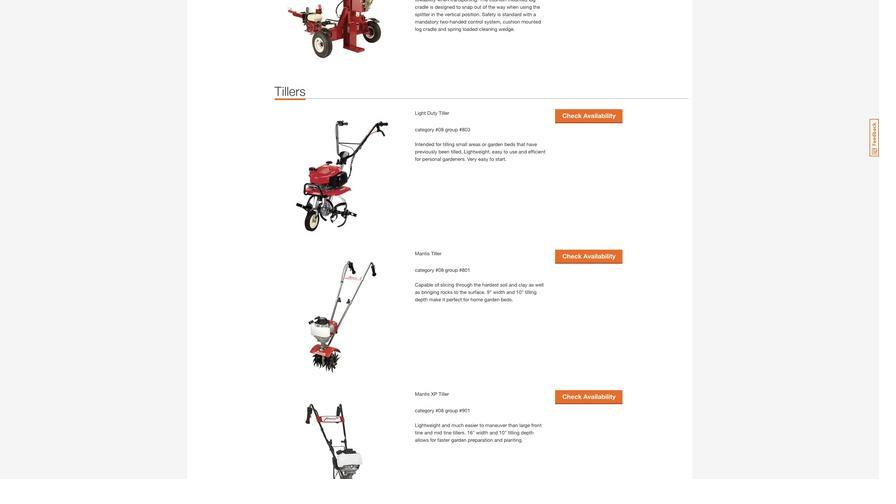 Task type: locate. For each thing, give the bounding box(es) containing it.
for
[[436, 141, 442, 147], [415, 156, 421, 162], [464, 296, 470, 302], [430, 437, 436, 443]]

#08
[[436, 126, 444, 132], [436, 267, 444, 273], [436, 407, 444, 413]]

for down mid
[[430, 437, 436, 443]]

0 vertical spatial check availability
[[563, 112, 616, 119]]

0 vertical spatial category
[[415, 126, 435, 132]]

0 horizontal spatial depth
[[415, 296, 428, 302]]

category
[[415, 126, 435, 132], [415, 267, 435, 273], [415, 407, 435, 413]]

mantis tiller image
[[275, 250, 408, 383]]

1 vertical spatial width
[[477, 429, 489, 435]]

large
[[520, 422, 530, 428]]

the
[[474, 282, 481, 288], [460, 289, 467, 295]]

make
[[429, 296, 441, 302]]

1 horizontal spatial width
[[494, 289, 506, 295]]

easier
[[465, 422, 479, 428]]

0 vertical spatial check availability link
[[556, 109, 623, 122]]

mantis left xp
[[415, 391, 430, 397]]

to right easier
[[480, 422, 484, 428]]

check for third check availability link
[[563, 393, 582, 400]]

#08 down xp
[[436, 407, 444, 413]]

2 vertical spatial tilling
[[508, 429, 520, 435]]

1 check availability link from the top
[[556, 109, 623, 122]]

group left #801
[[445, 267, 458, 273]]

check availability for second check availability link from the top of the page
[[563, 252, 616, 260]]

intended for tilling small areas or garden beds that have previously been tilled. lightweight, easy to use and efficient for personal gardeners. very easy to start.
[[415, 141, 546, 162]]

2 vertical spatial category
[[415, 407, 435, 413]]

depth down bringing
[[415, 296, 428, 302]]

0 vertical spatial depth
[[415, 296, 428, 302]]

#08 up the of
[[436, 267, 444, 273]]

3 group from the top
[[445, 407, 458, 413]]

1 check from the top
[[563, 112, 582, 119]]

1 group from the top
[[445, 126, 458, 132]]

tilling inside intended for tilling small areas or garden beds that have previously been tilled. lightweight, easy to use and efficient for personal gardeners. very easy to start.
[[443, 141, 455, 147]]

category up intended
[[415, 126, 435, 132]]

garden
[[488, 141, 503, 147], [485, 296, 500, 302], [452, 437, 467, 443]]

0 vertical spatial width
[[494, 289, 506, 295]]

1 #08 from the top
[[436, 126, 444, 132]]

#08 for of
[[436, 267, 444, 273]]

tiller right xp
[[439, 391, 449, 397]]

check availability for third check availability link from the bottom of the page
[[563, 112, 616, 119]]

0 horizontal spatial 10"
[[500, 429, 507, 435]]

category up capable
[[415, 267, 435, 273]]

width inside capable of slicing through the hardest soil and clay as well as bringing rocks to the surface. 9" width and 10" tilling depth make it perfect for home garden beds.
[[494, 289, 506, 295]]

1 vertical spatial depth
[[521, 429, 534, 435]]

tiller for duty
[[439, 110, 450, 116]]

10"
[[517, 289, 524, 295], [500, 429, 507, 435]]

2 group from the top
[[445, 267, 458, 273]]

3 check availability from the top
[[563, 393, 616, 400]]

much
[[452, 422, 464, 428]]

width down the "soil"
[[494, 289, 506, 295]]

allows
[[415, 437, 429, 443]]

tilling down clay
[[526, 289, 537, 295]]

1 horizontal spatial depth
[[521, 429, 534, 435]]

width
[[494, 289, 506, 295], [477, 429, 489, 435]]

tiller right duty
[[439, 110, 450, 116]]

mantis xp tiller
[[415, 391, 449, 397]]

mantis
[[415, 250, 430, 256], [415, 391, 430, 397]]

capable of slicing through the hardest soil and clay as well as bringing rocks to the surface. 9" width and 10" tilling depth make it perfect for home garden beds.
[[415, 282, 544, 302]]

have
[[527, 141, 537, 147]]

10" down the maneuver
[[500, 429, 507, 435]]

beds.
[[501, 296, 514, 302]]

2 vertical spatial tiller
[[439, 391, 449, 397]]

duty
[[428, 110, 438, 116]]

perfect
[[447, 296, 462, 302]]

garden right or
[[488, 141, 503, 147]]

2 vertical spatial group
[[445, 407, 458, 413]]

1 horizontal spatial the
[[474, 282, 481, 288]]

1 tine from the left
[[415, 429, 423, 435]]

2 vertical spatial check availability link
[[556, 390, 623, 403]]

0 vertical spatial #08
[[436, 126, 444, 132]]

3 #08 from the top
[[436, 407, 444, 413]]

#08 down duty
[[436, 126, 444, 132]]

tiller up category #08 group #801
[[431, 250, 442, 256]]

check
[[563, 112, 582, 119], [563, 252, 582, 260], [563, 393, 582, 400]]

0 vertical spatial mantis
[[415, 250, 430, 256]]

the up surface.
[[474, 282, 481, 288]]

2 check availability from the top
[[563, 252, 616, 260]]

2 vertical spatial availability
[[584, 393, 616, 400]]

for up been
[[436, 141, 442, 147]]

to left use on the top right
[[504, 148, 508, 154]]

easy
[[493, 148, 503, 154], [478, 156, 489, 162]]

tilling up planting.
[[508, 429, 520, 435]]

width up preparation
[[477, 429, 489, 435]]

tilling inside capable of slicing through the hardest soil and clay as well as bringing rocks to the surface. 9" width and 10" tilling depth make it perfect for home garden beds.
[[526, 289, 537, 295]]

through
[[456, 282, 473, 288]]

group for #801
[[445, 267, 458, 273]]

tine up faster
[[444, 429, 452, 435]]

hardest
[[483, 282, 499, 288]]

9"
[[487, 289, 492, 295]]

faster
[[438, 437, 450, 443]]

1 horizontal spatial tilling
[[508, 429, 520, 435]]

3 check from the top
[[563, 393, 582, 400]]

to up perfect
[[454, 289, 459, 295]]

1 mantis from the top
[[415, 250, 430, 256]]

easy down lightweight,
[[478, 156, 489, 162]]

2 vertical spatial #08
[[436, 407, 444, 413]]

as down capable
[[415, 289, 420, 295]]

gardeners.
[[443, 156, 466, 162]]

1 vertical spatial check availability link
[[556, 250, 623, 263]]

1 vertical spatial tilling
[[526, 289, 537, 295]]

garden down tillers.
[[452, 437, 467, 443]]

group left #803
[[445, 126, 458, 132]]

lightweight
[[415, 422, 441, 428]]

tilling
[[443, 141, 455, 147], [526, 289, 537, 295], [508, 429, 520, 435]]

1 vertical spatial tiller
[[431, 250, 442, 256]]

3 category from the top
[[415, 407, 435, 413]]

2 check from the top
[[563, 252, 582, 260]]

to
[[504, 148, 508, 154], [490, 156, 494, 162], [454, 289, 459, 295], [480, 422, 484, 428]]

light duty tiller
[[415, 110, 450, 116]]

2 #08 from the top
[[436, 267, 444, 273]]

check availability
[[563, 112, 616, 119], [563, 252, 616, 260], [563, 393, 616, 400]]

1 vertical spatial the
[[460, 289, 467, 295]]

previously
[[415, 148, 438, 154]]

to inside capable of slicing through the hardest soil and clay as well as bringing rocks to the surface. 9" width and 10" tilling depth make it perfect for home garden beds.
[[454, 289, 459, 295]]

tine
[[415, 429, 423, 435], [444, 429, 452, 435]]

1 category from the top
[[415, 126, 435, 132]]

1 vertical spatial group
[[445, 267, 458, 273]]

1 vertical spatial mantis
[[415, 391, 430, 397]]

1 horizontal spatial easy
[[493, 148, 503, 154]]

1 vertical spatial check
[[563, 252, 582, 260]]

easy up start.
[[493, 148, 503, 154]]

0 vertical spatial as
[[529, 282, 534, 288]]

0 horizontal spatial tine
[[415, 429, 423, 435]]

availability
[[584, 112, 616, 119], [584, 252, 616, 260], [584, 393, 616, 400]]

10" down clay
[[517, 289, 524, 295]]

1 vertical spatial availability
[[584, 252, 616, 260]]

2 mantis from the top
[[415, 391, 430, 397]]

very
[[468, 156, 477, 162]]

0 vertical spatial tiller
[[439, 110, 450, 116]]

group
[[445, 126, 458, 132], [445, 267, 458, 273], [445, 407, 458, 413]]

0 horizontal spatial easy
[[478, 156, 489, 162]]

0 horizontal spatial as
[[415, 289, 420, 295]]

check availability link
[[556, 109, 623, 122], [556, 250, 623, 263], [556, 390, 623, 403]]

garden down 9"
[[485, 296, 500, 302]]

front
[[532, 422, 542, 428]]

1 horizontal spatial tine
[[444, 429, 452, 435]]

check for third check availability link from the bottom of the page
[[563, 112, 582, 119]]

category #08 group #803
[[415, 126, 471, 132]]

1 vertical spatial garden
[[485, 296, 500, 302]]

group left #901
[[445, 407, 458, 413]]

the down through
[[460, 289, 467, 295]]

2 vertical spatial check
[[563, 393, 582, 400]]

1 vertical spatial check availability
[[563, 252, 616, 260]]

for down previously
[[415, 156, 421, 162]]

tilling up been
[[443, 141, 455, 147]]

of
[[435, 282, 439, 288]]

for left home at the bottom right
[[464, 296, 470, 302]]

mantis up category #08 group #801
[[415, 250, 430, 256]]

xp
[[431, 391, 438, 397]]

depth down 'large'
[[521, 429, 534, 435]]

2 horizontal spatial tilling
[[526, 289, 537, 295]]

as
[[529, 282, 534, 288], [415, 289, 420, 295]]

it
[[443, 296, 445, 302]]

1 vertical spatial #08
[[436, 267, 444, 273]]

0 vertical spatial group
[[445, 126, 458, 132]]

category up lightweight
[[415, 407, 435, 413]]

1 horizontal spatial 10"
[[517, 289, 524, 295]]

0 vertical spatial tilling
[[443, 141, 455, 147]]

as left well
[[529, 282, 534, 288]]

depth
[[415, 296, 428, 302], [521, 429, 534, 435]]

that
[[517, 141, 526, 147]]

tine up allows
[[415, 429, 423, 435]]

1 vertical spatial easy
[[478, 156, 489, 162]]

2 vertical spatial check availability
[[563, 393, 616, 400]]

efficient
[[529, 148, 546, 154]]

0 horizontal spatial tilling
[[443, 141, 455, 147]]

2 vertical spatial garden
[[452, 437, 467, 443]]

1 check availability from the top
[[563, 112, 616, 119]]

0 vertical spatial check
[[563, 112, 582, 119]]

and
[[519, 148, 527, 154], [509, 282, 518, 288], [507, 289, 515, 295], [442, 422, 450, 428], [425, 429, 433, 435], [490, 429, 498, 435], [495, 437, 503, 443]]

1 availability from the top
[[584, 112, 616, 119]]

1 vertical spatial 10"
[[500, 429, 507, 435]]

small
[[456, 141, 468, 147]]

home
[[471, 296, 483, 302]]

tillers.
[[453, 429, 466, 435]]

0 horizontal spatial width
[[477, 429, 489, 435]]

#801
[[460, 267, 471, 273]]

0 vertical spatial 10"
[[517, 289, 524, 295]]

1 vertical spatial category
[[415, 267, 435, 273]]

0 vertical spatial availability
[[584, 112, 616, 119]]

mantis xp tiller image
[[275, 390, 408, 479]]

2 category from the top
[[415, 267, 435, 273]]

0 vertical spatial garden
[[488, 141, 503, 147]]

0 vertical spatial the
[[474, 282, 481, 288]]

tiller
[[439, 110, 450, 116], [431, 250, 442, 256], [439, 391, 449, 397]]



Task type: describe. For each thing, give the bounding box(es) containing it.
garden inside intended for tilling small areas or garden beds that have previously been tilled. lightweight, easy to use and efficient for personal gardeners. very easy to start.
[[488, 141, 503, 147]]

width inside lightweight and much easier to maneuver than large front tine and mid tine tillers. 16" width and 10" tilling depth allows for faster garden preparation and planting.
[[477, 429, 489, 435]]

garden inside lightweight and much easier to maneuver than large front tine and mid tine tillers. 16" width and 10" tilling depth allows for faster garden preparation and planting.
[[452, 437, 467, 443]]

tilled.
[[451, 148, 463, 154]]

feedback link image
[[870, 119, 880, 157]]

tillers
[[275, 83, 306, 99]]

2 availability from the top
[[584, 252, 616, 260]]

soil
[[500, 282, 508, 288]]

clay
[[519, 282, 528, 288]]

and inside intended for tilling small areas or garden beds that have previously been tilled. lightweight, easy to use and efficient for personal gardeners. very easy to start.
[[519, 148, 527, 154]]

capable
[[415, 282, 434, 288]]

surface.
[[468, 289, 486, 295]]

mantis tiller link
[[415, 250, 442, 256]]

areas
[[469, 141, 481, 147]]

1 horizontal spatial as
[[529, 282, 534, 288]]

mantis xp tiller link
[[415, 391, 449, 397]]

for inside capable of slicing through the hardest soil and clay as well as bringing rocks to the surface. 9" width and 10" tilling depth make it perfect for home garden beds.
[[464, 296, 470, 302]]

0 vertical spatial easy
[[493, 148, 503, 154]]

log splitter image
[[275, 0, 408, 68]]

mantis for mantis xp tiller
[[415, 391, 430, 397]]

10" inside capable of slicing through the hardest soil and clay as well as bringing rocks to the surface. 9" width and 10" tilling depth make it perfect for home garden beds.
[[517, 289, 524, 295]]

2 tine from the left
[[444, 429, 452, 435]]

3 check availability link from the top
[[556, 390, 623, 403]]

#08 for and
[[436, 407, 444, 413]]

16"
[[468, 429, 475, 435]]

lightweight and much easier to maneuver than large front tine and mid tine tillers. 16" width and 10" tilling depth allows for faster garden preparation and planting.
[[415, 422, 542, 443]]

2 check availability link from the top
[[556, 250, 623, 263]]

than
[[509, 422, 518, 428]]

rocks
[[441, 289, 453, 295]]

tilling inside lightweight and much easier to maneuver than large front tine and mid tine tillers. 16" width and 10" tilling depth allows for faster garden preparation and planting.
[[508, 429, 520, 435]]

bringing
[[422, 289, 440, 295]]

category for category #08 group #803
[[415, 126, 435, 132]]

for inside lightweight and much easier to maneuver than large front tine and mid tine tillers. 16" width and 10" tilling depth allows for faster garden preparation and planting.
[[430, 437, 436, 443]]

group for #803
[[445, 126, 458, 132]]

well
[[536, 282, 544, 288]]

slicing
[[441, 282, 455, 288]]

category for category #08 group #901
[[415, 407, 435, 413]]

category #08 group #901
[[415, 407, 471, 413]]

group for #901
[[445, 407, 458, 413]]

mid
[[434, 429, 443, 435]]

tiller for xp
[[439, 391, 449, 397]]

light duty tiller link
[[415, 110, 450, 116]]

use
[[510, 148, 518, 154]]

lightweight,
[[464, 148, 491, 154]]

depth inside capable of slicing through the hardest soil and clay as well as bringing rocks to the surface. 9" width and 10" tilling depth make it perfect for home garden beds.
[[415, 296, 428, 302]]

to left start.
[[490, 156, 494, 162]]

category for category #08 group #801
[[415, 267, 435, 273]]

#901
[[460, 407, 471, 413]]

light
[[415, 110, 426, 116]]

0 horizontal spatial the
[[460, 289, 467, 295]]

to inside lightweight and much easier to maneuver than large front tine and mid tine tillers. 16" width and 10" tilling depth allows for faster garden preparation and planting.
[[480, 422, 484, 428]]

personal
[[423, 156, 442, 162]]

beds
[[505, 141, 516, 147]]

garden inside capable of slicing through the hardest soil and clay as well as bringing rocks to the surface. 9" width and 10" tilling depth make it perfect for home garden beds.
[[485, 296, 500, 302]]

#803
[[460, 126, 471, 132]]

check availability for third check availability link
[[563, 393, 616, 400]]

planting.
[[504, 437, 523, 443]]

maneuver
[[486, 422, 507, 428]]

intended
[[415, 141, 435, 147]]

#08 for for
[[436, 126, 444, 132]]

check for second check availability link from the top of the page
[[563, 252, 582, 260]]

depth inside lightweight and much easier to maneuver than large front tine and mid tine tillers. 16" width and 10" tilling depth allows for faster garden preparation and planting.
[[521, 429, 534, 435]]

or
[[482, 141, 487, 147]]

preparation
[[468, 437, 493, 443]]

mantis tiller
[[415, 250, 442, 256]]

light duty tiller image
[[275, 109, 408, 243]]

3 availability from the top
[[584, 393, 616, 400]]

start.
[[496, 156, 507, 162]]

category #08 group #801
[[415, 267, 471, 273]]

1 vertical spatial as
[[415, 289, 420, 295]]

been
[[439, 148, 450, 154]]

mantis for mantis tiller
[[415, 250, 430, 256]]

10" inside lightweight and much easier to maneuver than large front tine and mid tine tillers. 16" width and 10" tilling depth allows for faster garden preparation and planting.
[[500, 429, 507, 435]]



Task type: vqa. For each thing, say whether or not it's contained in the screenshot.
Mantis Tiller's Mantis
yes



